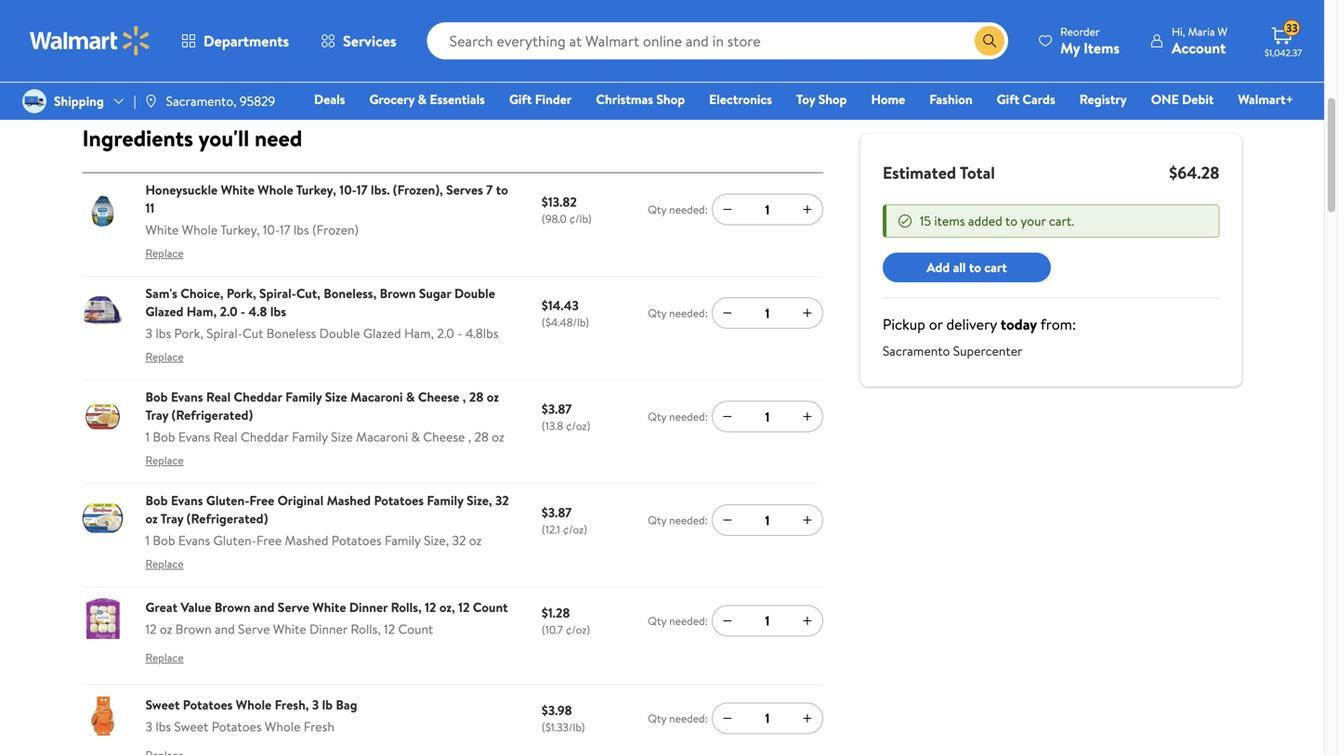 Task type: describe. For each thing, give the bounding box(es) containing it.
brown inside sam's choice, pork, spiral-cut, boneless, brown sugar double glazed ham, 2.0 - 4.8 lbs 3 lbs pork, spiral-cut boneless double glazed ham, 2.0 - 4.8lbs
[[380, 284, 416, 302]]

gift for gift cards
[[997, 90, 1019, 108]]

home link
[[863, 89, 914, 109]]

1 vertical spatial cheddar
[[241, 428, 289, 446]]

boneless,
[[324, 284, 377, 302]]

1 vertical spatial size,
[[424, 531, 449, 549]]

or
[[929, 314, 943, 335]]

12 down great value brown and serve white dinner rolls, 12 oz, 12 count link
[[384, 620, 395, 638]]

oz left (12.1
[[469, 531, 482, 549]]

hi, maria w account
[[1172, 24, 1228, 58]]

great value brown and serve white dinner rolls, 12 oz, 12 count 12 oz brown and serve white dinner rolls, 12 count
[[145, 599, 508, 638]]

replace button for 1 bob evans real cheddar family size macaroni & cheese , 28 oz
[[145, 446, 184, 476]]

replace for 12 oz brown and serve white dinner rolls, 12 count
[[145, 650, 184, 666]]

(refrigerated) inside 'bob evans gluten-free original mashed potatoes family size, 32 oz  tray (refrigerated) 1 bob evans gluten-free mashed potatoes family size, 32 oz'
[[187, 510, 268, 528]]

0 horizontal spatial ,
[[463, 388, 466, 406]]

gift cards link
[[988, 89, 1064, 109]]

1 horizontal spatial rolls,
[[391, 599, 422, 617]]

white down 11
[[145, 221, 179, 239]]

qty needed: for sweet potatoes whole fresh, 3 lb bag
[[648, 711, 708, 727]]

2 vertical spatial &
[[411, 428, 420, 446]]

essentials
[[430, 90, 485, 108]]

qty needed: for sam's choice, pork, spiral-cut, boneless, brown sugar double glazed ham, 2.0 - 4.8 lbs
[[648, 305, 708, 321]]

sweet potatoes whole fresh, 3 lb bag link
[[145, 696, 357, 714]]

whole down fresh,
[[265, 718, 301, 736]]

0 vertical spatial sweet
[[145, 696, 180, 714]]

christmas shop link
[[588, 89, 693, 109]]

supercenter
[[953, 342, 1023, 360]]

12 down great
[[145, 620, 157, 638]]

decrease quantity bob evans gluten-free original mashed potatoes family size, 32 oz  tray (refrigerated)-count, current quantity 1 image
[[720, 513, 735, 528]]

all
[[953, 258, 966, 276]]

oz inside great value brown and serve white dinner rolls, 12 oz, 12 count 12 oz brown and serve white dinner rolls, 12 count
[[160, 620, 172, 638]]

fresh
[[304, 718, 334, 736]]

increase quantity sweet potatoes whole fresh, 3 lb bag-count, current quantity 1 image
[[800, 711, 815, 726]]

0 vertical spatial dinner
[[349, 599, 388, 617]]

boneless
[[267, 324, 316, 342]]

0 vertical spatial size,
[[467, 491, 492, 510]]

$3.87 (12.1 ¢/oz)
[[542, 503, 587, 537]]

today
[[1001, 314, 1037, 335]]

christmas shop
[[596, 90, 685, 108]]

4.8lbs
[[465, 324, 499, 342]]

pickup or delivery today from: sacramento supercenter
[[883, 314, 1076, 360]]

one debit link
[[1143, 89, 1222, 109]]

4.8
[[248, 302, 267, 320]]

services button
[[305, 19, 412, 63]]

replace button for 3 lbs pork, spiral-cut boneless double glazed ham, 2.0 - 4.8lbs
[[145, 342, 184, 372]]

needed: for bob evans real cheddar family size macaroni & cheese , 28 oz tray (refrigerated)
[[669, 409, 708, 425]]

ingredients you'll need
[[82, 123, 302, 154]]

1 inside 'bob evans gluten-free original mashed potatoes family size, 32 oz  tray (refrigerated) 1 bob evans gluten-free mashed potatoes family size, 32 oz'
[[145, 531, 150, 549]]

my
[[1060, 38, 1080, 58]]

christmas
[[596, 90, 653, 108]]

0 vertical spatial pork,
[[227, 284, 256, 302]]

0 horizontal spatial pork,
[[174, 324, 203, 342]]

electronics
[[709, 90, 772, 108]]

qty needed: for bob evans gluten-free original mashed potatoes family size, 32 oz  tray (refrigerated)
[[648, 513, 708, 528]]

increase quantity honeysuckle white whole turkey, 10-17 lbs. (frozen), serves 7 to 11-count, current quantity 1 image
[[800, 202, 815, 217]]

sam's choice, pork, spiral-cut, boneless, brown sugar double glazed ham, 2.0 - 4.8 lbs link
[[145, 284, 495, 320]]

($4.48/lb)
[[542, 314, 589, 330]]

add all to cart button
[[883, 253, 1051, 282]]

1 vertical spatial &
[[406, 388, 415, 406]]

reorder my items
[[1060, 24, 1120, 58]]

($1.33/lb)
[[542, 720, 585, 736]]

toy shop
[[796, 90, 847, 108]]

value
[[181, 599, 211, 617]]

toy
[[796, 90, 815, 108]]

|
[[134, 92, 136, 110]]

gift finder link
[[501, 89, 580, 109]]

account
[[1172, 38, 1226, 58]]

1 for great value brown and serve white dinner rolls, 12 oz, 12 count 12 oz brown and serve white dinner rolls, 12 count
[[765, 612, 770, 630]]

1 for sam's choice, pork, spiral-cut, boneless, brown sugar double glazed ham, 2.0 - 4.8 lbs 3 lbs pork, spiral-cut boneless double glazed ham, 2.0 - 4.8lbs
[[765, 304, 770, 322]]

0 vertical spatial &
[[418, 90, 427, 108]]

sacramento
[[883, 342, 950, 360]]

gift finder
[[509, 90, 572, 108]]

12 right oz,
[[458, 599, 470, 617]]

(10.7
[[542, 622, 563, 638]]

0 vertical spatial mashed
[[327, 491, 371, 510]]

0 horizontal spatial turkey,
[[220, 221, 260, 239]]

add
[[927, 258, 950, 276]]

replace button for white whole turkey, 10-17 lbs (frozen)
[[145, 239, 184, 268]]

departments button
[[165, 19, 305, 63]]

honeysuckle
[[145, 181, 218, 199]]

sweet potatoes whole fresh, 3 lb bag 3 lbs sweet potatoes whole fresh
[[145, 696, 357, 736]]

0 vertical spatial turkey,
[[296, 181, 336, 199]]

$1,042.37
[[1265, 46, 1302, 59]]

1 vertical spatial real
[[213, 428, 237, 446]]

total
[[960, 161, 995, 184]]

fashion
[[929, 90, 973, 108]]

¢/lb)
[[569, 211, 592, 227]]

1 vertical spatial macaroni
[[356, 428, 408, 446]]

qty needed: for great value brown and serve white dinner rolls, 12 oz, 12 count
[[648, 613, 708, 629]]

1 vertical spatial gluten-
[[213, 531, 256, 549]]

$3.98 ($1.33/lb)
[[542, 702, 585, 736]]

0 vertical spatial glazed
[[145, 302, 183, 320]]

reorder
[[1060, 24, 1100, 39]]

1 vertical spatial ham,
[[404, 324, 434, 342]]

lbs down sam's at the top left
[[156, 324, 171, 342]]

walmart+ link
[[1230, 89, 1302, 109]]

deals link
[[306, 89, 354, 109]]

0 horizontal spatial dinner
[[309, 620, 348, 638]]

oz,
[[439, 599, 455, 617]]

(98.0
[[542, 211, 567, 227]]

pickup
[[883, 314, 925, 335]]

0 horizontal spatial spiral-
[[206, 324, 243, 342]]

1 vertical spatial sweet
[[174, 718, 208, 736]]

needed: for sweet potatoes whole fresh, 3 lb bag
[[669, 711, 708, 727]]

grocery & essentials link
[[361, 89, 493, 109]]

qty for great value brown and serve white dinner rolls, 12 oz, 12 count
[[648, 613, 666, 629]]

1 horizontal spatial 10-
[[339, 181, 356, 199]]

bob evans real cheddar family size macaroni & cheese , 28 oz tray (refrigerated) image
[[82, 394, 123, 435]]

bob evans gluten-free original mashed potatoes family size, 32 oz  tray (refrigerated) link
[[145, 491, 509, 528]]

replace button for 12 oz brown and serve white dinner rolls, 12 count
[[145, 644, 184, 673]]

1 vertical spatial 32
[[452, 531, 466, 549]]

7
[[486, 181, 493, 199]]

1 vertical spatial double
[[319, 324, 360, 342]]

replace button for 1 bob evans gluten-free mashed potatoes family size, 32 oz
[[145, 549, 184, 579]]

0 horizontal spatial rolls,
[[351, 620, 381, 638]]

oz right the bob evans gluten-free original mashed potatoes family size, 32 oz  tray (refrigerated) image
[[145, 510, 158, 528]]

sacramento,
[[166, 92, 237, 110]]

gift cards
[[997, 90, 1055, 108]]

0 vertical spatial spiral-
[[259, 284, 296, 302]]

Walmart Site-Wide search field
[[427, 22, 1008, 59]]

$14.43
[[542, 296, 579, 314]]

replace for 3 lbs pork, spiral-cut boneless double glazed ham, 2.0 - 4.8lbs
[[145, 349, 184, 365]]

choice,
[[181, 284, 223, 302]]

one debit
[[1151, 90, 1214, 108]]

(13.8
[[542, 418, 563, 434]]

walmart+
[[1238, 90, 1294, 108]]

estimated
[[883, 161, 956, 184]]

cart
[[984, 258, 1007, 276]]

decrease quantity bob evans real cheddar family size macaroni & cheese , 28 oz tray (refrigerated)-count, current quantity 1 image
[[720, 409, 735, 424]]

white down great value brown and serve white dinner rolls, 12 oz, 12 count link
[[273, 620, 306, 638]]

(frozen)
[[312, 221, 359, 239]]

added
[[968, 212, 1002, 230]]

(frozen),
[[393, 181, 443, 199]]

qty for honeysuckle white whole turkey, 10-17 lbs. (frozen), serves 7 to 11
[[648, 202, 666, 218]]

¢/oz) for bob evans real cheddar family size macaroni & cheese , 28 oz tray (refrigerated) 1 bob evans real cheddar family size macaroni & cheese , 28 oz
[[566, 418, 590, 434]]

0 horizontal spatial 2.0
[[220, 302, 237, 320]]

cards
[[1023, 90, 1055, 108]]

cart.
[[1049, 212, 1074, 230]]

$3.98
[[542, 702, 572, 720]]

12 left oz,
[[425, 599, 436, 617]]

replace for 1 bob evans gluten-free mashed potatoes family size, 32 oz
[[145, 556, 184, 572]]

home
[[871, 90, 905, 108]]

$3.87 (13.8 ¢/oz)
[[542, 400, 590, 434]]

sacramento, 95829
[[166, 92, 275, 110]]

1 vertical spatial 17
[[280, 221, 290, 239]]

your
[[1021, 212, 1046, 230]]

bob evans real cheddar family size macaroni & cheese , 28 oz tray (refrigerated) link
[[145, 388, 499, 424]]

1 horizontal spatial count
[[473, 599, 508, 617]]

needed: for great value brown and serve white dinner rolls, 12 oz, 12 count
[[669, 613, 708, 629]]

maria
[[1188, 24, 1215, 39]]

$64.28
[[1169, 161, 1220, 184]]

lbs.
[[371, 181, 390, 199]]

1 vertical spatial -
[[457, 324, 462, 342]]

¢/oz) for great value brown and serve white dinner rolls, 12 oz, 12 count 12 oz brown and serve white dinner rolls, 12 count
[[566, 622, 590, 638]]

you'll
[[199, 123, 249, 154]]

0 vertical spatial cheese
[[418, 388, 459, 406]]

great value brown and serve white dinner rolls, 12 oz, 12 count link
[[145, 599, 508, 617]]

0 horizontal spatial -
[[241, 302, 245, 320]]

decrease quantity sam's choice, pork, spiral-cut, boneless, brown sugar double glazed ham, 2.0 - 4.8 lbs-count, current quantity 1 image
[[720, 306, 735, 321]]

$13.82 (98.0 ¢/lb)
[[542, 193, 592, 227]]

lbs inside honeysuckle white whole turkey, 10-17 lbs. (frozen), serves 7 to 11 white whole turkey, 10-17 lbs (frozen)
[[294, 221, 309, 239]]

0 vertical spatial gluten-
[[206, 491, 249, 510]]

toy shop link
[[788, 89, 855, 109]]



Task type: locate. For each thing, give the bounding box(es) containing it.
0 vertical spatial rolls,
[[391, 599, 422, 617]]

3 inside sam's choice, pork, spiral-cut, boneless, brown sugar double glazed ham, 2.0 - 4.8 lbs 3 lbs pork, spiral-cut boneless double glazed ham, 2.0 - 4.8lbs
[[145, 324, 152, 342]]

2 needed: from the top
[[669, 305, 708, 321]]

0 horizontal spatial 10-
[[263, 221, 280, 239]]

0 vertical spatial macaroni
[[350, 388, 403, 406]]

1 horizontal spatial turkey,
[[296, 181, 336, 199]]

1 inside bob evans real cheddar family size macaroni & cheese , 28 oz tray (refrigerated) 1 bob evans real cheddar family size macaroni & cheese , 28 oz
[[145, 428, 150, 446]]

1 vertical spatial cheese
[[423, 428, 465, 446]]

(refrigerated) down cut
[[172, 406, 253, 424]]

0 horizontal spatial double
[[319, 324, 360, 342]]

$3.87 down (13.8
[[542, 503, 572, 522]]

qty needed: for bob evans real cheddar family size macaroni & cheese , 28 oz tray (refrigerated)
[[648, 409, 708, 425]]

Search search field
[[427, 22, 1008, 59]]

pork, down choice,
[[174, 324, 203, 342]]

1 left increase quantity honeysuckle white whole turkey, 10-17 lbs. (frozen), serves 7 to 11-count, current quantity 1 icon
[[765, 201, 770, 219]]

great
[[145, 599, 178, 617]]

2.0 left 4.8lbs
[[437, 324, 454, 342]]

1 right the bob evans gluten-free original mashed potatoes family size, 32 oz  tray (refrigerated) image
[[145, 531, 150, 549]]

pork, right choice,
[[227, 284, 256, 302]]

0 vertical spatial 28
[[469, 388, 484, 406]]

1 vertical spatial pork,
[[174, 324, 203, 342]]

brown down value
[[175, 620, 212, 638]]

turkey, up choice,
[[220, 221, 260, 239]]

lbs right sweet potatoes whole fresh, 3 lb bag icon
[[156, 718, 171, 736]]

1 for bob evans real cheddar family size macaroni & cheese , 28 oz tray (refrigerated) 1 bob evans real cheddar family size macaroni & cheese , 28 oz
[[765, 408, 770, 426]]

w
[[1218, 24, 1228, 39]]

0 vertical spatial double
[[454, 284, 495, 302]]

needed: left decrease quantity sweet potatoes whole fresh, 3 lb bag-count, current quantity 1 image
[[669, 711, 708, 727]]

0 vertical spatial cheddar
[[234, 388, 282, 406]]

$3.87 for bob evans gluten-free original mashed potatoes family size, 32 oz  tray (refrigerated) 1 bob evans gluten-free mashed potatoes family size, 32 oz
[[542, 503, 572, 522]]

1 vertical spatial 2.0
[[437, 324, 454, 342]]

gift left cards
[[997, 90, 1019, 108]]

1 horizontal spatial 17
[[356, 181, 368, 199]]

¢/oz) right (12.1
[[563, 522, 587, 537]]

white down 'bob evans gluten-free original mashed potatoes family size, 32 oz  tray (refrigerated) 1 bob evans gluten-free mashed potatoes family size, 32 oz'
[[312, 599, 346, 617]]

qty needed: left decrease quantity honeysuckle white whole turkey, 10-17 lbs. (frozen), serves 7 to 11-count, current quantity 1 icon
[[648, 202, 708, 218]]

32 left $3.87 (12.1 ¢/oz)
[[495, 491, 509, 510]]

tray right bob evans real cheddar family size macaroni & cheese , 28 oz tray (refrigerated) image
[[145, 406, 168, 424]]

0 vertical spatial -
[[241, 302, 245, 320]]

1 vertical spatial 10-
[[263, 221, 280, 239]]

5 needed: from the top
[[669, 613, 708, 629]]

turkey,
[[296, 181, 336, 199], [220, 221, 260, 239]]

4 qty needed: from the top
[[648, 513, 708, 528]]

10-
[[339, 181, 356, 199], [263, 221, 280, 239]]

oz down 4.8lbs
[[487, 388, 499, 406]]

1 vertical spatial 28
[[474, 428, 489, 446]]

grocery & essentials
[[369, 90, 485, 108]]

add all to cart
[[927, 258, 1007, 276]]

items
[[934, 212, 965, 230]]

one
[[1151, 90, 1179, 108]]

mashed
[[327, 491, 371, 510], [285, 531, 328, 549]]

4 needed: from the top
[[669, 513, 708, 528]]

increase quantity bob evans gluten-free original mashed potatoes family size, 32 oz  tray (refrigerated)-count, current quantity 1 image
[[800, 513, 815, 528]]

tray inside bob evans real cheddar family size macaroni & cheese , 28 oz tray (refrigerated) 1 bob evans real cheddar family size macaroni & cheese , 28 oz
[[145, 406, 168, 424]]

turkey, up the (frozen) on the left of the page
[[296, 181, 336, 199]]

need
[[255, 123, 302, 154]]

0 horizontal spatial glazed
[[145, 302, 183, 320]]

increase quantity sam's choice, pork, spiral-cut, boneless, brown sugar double glazed ham, 2.0 - 4.8 lbs-count, current quantity 1 image
[[800, 306, 815, 321]]

6 needed: from the top
[[669, 711, 708, 727]]

great value brown and serve white dinner rolls, 12 oz, 12 count image
[[82, 599, 123, 639]]

17 left the (frozen) on the left of the page
[[280, 221, 290, 239]]

sugar
[[419, 284, 451, 302]]

2 horizontal spatial brown
[[380, 284, 416, 302]]

28 left (13.8
[[474, 428, 489, 446]]

size, up oz,
[[424, 531, 449, 549]]

1 vertical spatial rolls,
[[351, 620, 381, 638]]

services
[[343, 31, 396, 51]]

1 horizontal spatial and
[[254, 599, 275, 617]]

1 horizontal spatial double
[[454, 284, 495, 302]]

size down sam's choice, pork, spiral-cut, boneless, brown sugar double glazed ham, 2.0 - 4.8 lbs 3 lbs pork, spiral-cut boneless double glazed ham, 2.0 - 4.8lbs at the left of the page
[[325, 388, 347, 406]]

0 vertical spatial size
[[325, 388, 347, 406]]

0 horizontal spatial count
[[398, 620, 433, 638]]

increase quantity great value brown and serve white dinner rolls, 12 oz, 12 count-count, current quantity 1 image
[[800, 614, 815, 628]]

0 vertical spatial count
[[473, 599, 508, 617]]

sam's choice, pork, spiral-cut, boneless, brown sugar double glazed ham, 2.0 - 4.8 lbs 3 lbs pork, spiral-cut boneless double glazed ham, 2.0 - 4.8lbs
[[145, 284, 499, 342]]

(12.1
[[542, 522, 560, 537]]

(refrigerated) inside bob evans real cheddar family size macaroni & cheese , 28 oz tray (refrigerated) 1 bob evans real cheddar family size macaroni & cheese , 28 oz
[[172, 406, 253, 424]]

lbs
[[294, 221, 309, 239], [270, 302, 286, 320], [156, 324, 171, 342], [156, 718, 171, 736]]

oz
[[487, 388, 499, 406], [492, 428, 504, 446], [145, 510, 158, 528], [469, 531, 482, 549], [160, 620, 172, 638]]

1 gift from the left
[[509, 90, 532, 108]]

2 qty from the top
[[648, 305, 666, 321]]

double down sam's choice, pork, spiral-cut, boneless, brown sugar double glazed ham, 2.0 - 4.8 lbs link on the left of the page
[[319, 324, 360, 342]]

1 qty needed: from the top
[[648, 202, 708, 218]]

1 horizontal spatial to
[[969, 258, 981, 276]]

ingredients
[[82, 123, 193, 154]]

1 horizontal spatial size,
[[467, 491, 492, 510]]

¢/oz) inside $3.87 (12.1 ¢/oz)
[[563, 522, 587, 537]]

3
[[145, 324, 152, 342], [312, 696, 319, 714], [145, 718, 152, 736]]

bag
[[336, 696, 357, 714]]

oz left (13.8
[[492, 428, 504, 446]]

cut
[[243, 324, 263, 342]]

¢/oz) right (10.7
[[566, 622, 590, 638]]

shop for christmas shop
[[656, 90, 685, 108]]

0 horizontal spatial size,
[[424, 531, 449, 549]]

dinner
[[349, 599, 388, 617], [309, 620, 348, 638]]

$3.87 inside $3.87 (12.1 ¢/oz)
[[542, 503, 572, 522]]

fashion link
[[921, 89, 981, 109]]

-
[[241, 302, 245, 320], [457, 324, 462, 342]]

(refrigerated) left original
[[187, 510, 268, 528]]

count
[[473, 599, 508, 617], [398, 620, 433, 638]]

1 qty from the top
[[648, 202, 666, 218]]

2.0 left the 4.8
[[220, 302, 237, 320]]

needed: for sam's choice, pork, spiral-cut, boneless, brown sugar double glazed ham, 2.0 - 4.8 lbs
[[669, 305, 708, 321]]

qty needed: left decrease quantity sam's choice, pork, spiral-cut, boneless, brown sugar double glazed ham, 2.0 - 4.8 lbs-count, current quantity 1 icon
[[648, 305, 708, 321]]

whole
[[258, 181, 293, 199], [182, 221, 218, 239], [236, 696, 272, 714], [265, 718, 301, 736]]

1 horizontal spatial 2.0
[[437, 324, 454, 342]]

gift
[[509, 90, 532, 108], [997, 90, 1019, 108]]

17 left lbs.
[[356, 181, 368, 199]]

replace button
[[145, 239, 184, 268], [145, 342, 184, 372], [145, 446, 184, 476], [145, 549, 184, 579], [145, 644, 184, 673]]

1 horizontal spatial gift
[[997, 90, 1019, 108]]

to left your
[[1005, 212, 1018, 230]]

0 vertical spatial 32
[[495, 491, 509, 510]]

0 vertical spatial tray
[[145, 406, 168, 424]]

qty needed: for honeysuckle white whole turkey, 10-17 lbs. (frozen), serves 7 to 11
[[648, 202, 708, 218]]

needed: left decrease quantity sam's choice, pork, spiral-cut, boneless, brown sugar double glazed ham, 2.0 - 4.8 lbs-count, current quantity 1 icon
[[669, 305, 708, 321]]

estimated total
[[883, 161, 995, 184]]

32 up oz,
[[452, 531, 466, 549]]

&
[[418, 90, 427, 108], [406, 388, 415, 406], [411, 428, 420, 446]]

$3.87 for bob evans real cheddar family size macaroni & cheese , 28 oz tray (refrigerated) 1 bob evans real cheddar family size macaroni & cheese , 28 oz
[[542, 400, 572, 418]]

1 horizontal spatial shop
[[818, 90, 847, 108]]

replace for white whole turkey, 10-17 lbs (frozen)
[[145, 245, 184, 261]]

mashed right original
[[327, 491, 371, 510]]

5 qty from the top
[[648, 613, 666, 629]]

1 vertical spatial ¢/oz)
[[563, 522, 587, 537]]

5 replace button from the top
[[145, 644, 184, 673]]

qty needed: left decrease quantity great value brown and serve white dinner rolls, 12 oz, 12 count-count, current quantity 1 icon
[[648, 613, 708, 629]]

3 replace button from the top
[[145, 446, 184, 476]]

to right 7
[[496, 181, 508, 199]]

0 vertical spatial ham,
[[187, 302, 217, 320]]

1 horizontal spatial ,
[[468, 428, 471, 446]]

items
[[1084, 38, 1120, 58]]

gift for gift finder
[[509, 90, 532, 108]]

needed:
[[669, 202, 708, 218], [669, 305, 708, 321], [669, 409, 708, 425], [669, 513, 708, 528], [669, 613, 708, 629], [669, 711, 708, 727]]

lbs right the 4.8
[[270, 302, 286, 320]]

1 vertical spatial to
[[1005, 212, 1018, 230]]

whole left fresh,
[[236, 696, 272, 714]]

walmart image
[[30, 26, 151, 56]]

free
[[249, 491, 274, 510], [256, 531, 282, 549]]

shop for toy shop
[[818, 90, 847, 108]]

qty needed: left decrease quantity sweet potatoes whole fresh, 3 lb bag-count, current quantity 1 image
[[648, 711, 708, 727]]

0 vertical spatial 3
[[145, 324, 152, 342]]

grocery
[[369, 90, 415, 108]]

1 replace from the top
[[145, 245, 184, 261]]

3 right sweet potatoes whole fresh, 3 lb bag icon
[[145, 718, 152, 736]]

0 horizontal spatial to
[[496, 181, 508, 199]]

, left (13.8
[[468, 428, 471, 446]]

2 gift from the left
[[997, 90, 1019, 108]]

serves
[[446, 181, 483, 199]]

1 vertical spatial size
[[331, 428, 353, 446]]

1 for honeysuckle white whole turkey, 10-17 lbs. (frozen), serves 7 to 11 white whole turkey, 10-17 lbs (frozen)
[[765, 201, 770, 219]]

needed: for honeysuckle white whole turkey, 10-17 lbs. (frozen), serves 7 to 11
[[669, 202, 708, 218]]

$3.87 inside $3.87 (13.8 ¢/oz)
[[542, 400, 572, 418]]

1 for sweet potatoes whole fresh, 3 lb bag 3 lbs sweet potatoes whole fresh
[[765, 710, 770, 728]]

ham, right sam's at the top left
[[187, 302, 217, 320]]

1 vertical spatial turkey,
[[220, 221, 260, 239]]

1 vertical spatial ,
[[468, 428, 471, 446]]

, down 4.8lbs
[[463, 388, 466, 406]]

1 shop from the left
[[656, 90, 685, 108]]

1 vertical spatial count
[[398, 620, 433, 638]]

1 horizontal spatial glazed
[[363, 324, 401, 342]]

honeysuckle white whole turkey, 10-17 lbs. (frozen), serves 7 to 11 image
[[82, 187, 123, 228]]

1 vertical spatial dinner
[[309, 620, 348, 638]]

size down bob evans real cheddar family size macaroni & cheese , 28 oz tray (refrigerated) link
[[331, 428, 353, 446]]

1
[[765, 201, 770, 219], [765, 304, 770, 322], [765, 408, 770, 426], [145, 428, 150, 446], [765, 511, 770, 530], [145, 531, 150, 549], [765, 612, 770, 630], [765, 710, 770, 728]]

1 horizontal spatial ham,
[[404, 324, 434, 342]]

2 vertical spatial ¢/oz)
[[566, 622, 590, 638]]

2 shop from the left
[[818, 90, 847, 108]]

spiral- down choice,
[[206, 324, 243, 342]]

dinner down great value brown and serve white dinner rolls, 12 oz, 12 count link
[[309, 620, 348, 638]]

whole down honeysuckle
[[182, 221, 218, 239]]

qty needed: left decrease quantity bob evans real cheddar family size macaroni & cheese , 28 oz tray (refrigerated)-count, current quantity 1 icon
[[648, 409, 708, 425]]

1 replace button from the top
[[145, 239, 184, 268]]

3 left lb
[[312, 696, 319, 714]]

1 left the increase quantity bob evans gluten-free original mashed potatoes family size, 32 oz  tray (refrigerated)-count, current quantity 1 image
[[765, 511, 770, 530]]

double
[[454, 284, 495, 302], [319, 324, 360, 342]]

 image
[[22, 89, 46, 113]]

bob
[[145, 388, 168, 406], [153, 428, 175, 446], [145, 491, 168, 510], [153, 531, 175, 549]]

oz down great
[[160, 620, 172, 638]]

honeysuckle white whole turkey, 10-17 lbs. (frozen), serves 7 to 11 white whole turkey, 10-17 lbs (frozen)
[[145, 181, 508, 239]]

1 vertical spatial (refrigerated)
[[187, 510, 268, 528]]

0 vertical spatial ,
[[463, 388, 466, 406]]

qty for sam's choice, pork, spiral-cut, boneless, brown sugar double glazed ham, 2.0 - 4.8 lbs
[[648, 305, 666, 321]]

free down original
[[256, 531, 282, 549]]

qty for sweet potatoes whole fresh, 3 lb bag
[[648, 711, 666, 727]]

0 vertical spatial ¢/oz)
[[566, 418, 590, 434]]

15
[[920, 212, 931, 230]]

departments
[[204, 31, 289, 51]]

1 vertical spatial glazed
[[363, 324, 401, 342]]

glazed down boneless,
[[363, 324, 401, 342]]

deals
[[314, 90, 345, 108]]

decrease quantity sweet potatoes whole fresh, 3 lb bag-count, current quantity 1 image
[[720, 711, 735, 726]]

1 right decrease quantity bob evans real cheddar family size macaroni & cheese , 28 oz tray (refrigerated)-count, current quantity 1 icon
[[765, 408, 770, 426]]

0 horizontal spatial and
[[215, 620, 235, 638]]

1 needed: from the top
[[669, 202, 708, 218]]

electronics link
[[701, 89, 781, 109]]

ham,
[[187, 302, 217, 320], [404, 324, 434, 342]]

2 vertical spatial 3
[[145, 718, 152, 736]]

1 vertical spatial free
[[256, 531, 282, 549]]

qty needed:
[[648, 202, 708, 218], [648, 305, 708, 321], [648, 409, 708, 425], [648, 513, 708, 528], [648, 613, 708, 629], [648, 711, 708, 727]]

0 vertical spatial free
[[249, 491, 274, 510]]

brown left sugar
[[380, 284, 416, 302]]

2 replace button from the top
[[145, 342, 184, 372]]

qty left decrease quantity sweet potatoes whole fresh, 3 lb bag-count, current quantity 1 image
[[648, 711, 666, 727]]

5 qty needed: from the top
[[648, 613, 708, 629]]

1 left increase quantity sweet potatoes whole fresh, 3 lb bag-count, current quantity 1 icon
[[765, 710, 770, 728]]

6 qty from the top
[[648, 711, 666, 727]]

decrease quantity great value brown and serve white dinner rolls, 12 oz, 12 count-count, current quantity 1 image
[[720, 614, 735, 628]]

4 qty from the top
[[648, 513, 666, 528]]

1 horizontal spatial serve
[[278, 599, 309, 617]]

original
[[277, 491, 324, 510]]

1 horizontal spatial dinner
[[349, 599, 388, 617]]

whole down need
[[258, 181, 293, 199]]

and up sweet potatoes whole fresh, 3 lb bag link
[[215, 620, 235, 638]]

glazed
[[145, 302, 183, 320], [363, 324, 401, 342]]

15 items added to your cart.
[[920, 212, 1074, 230]]

¢/oz) inside $3.87 (13.8 ¢/oz)
[[566, 418, 590, 434]]

cheddar down bob evans real cheddar family size macaroni & cheese , 28 oz tray (refrigerated) link
[[241, 428, 289, 446]]

17
[[356, 181, 368, 199], [280, 221, 290, 239]]

1 for bob evans gluten-free original mashed potatoes family size, 32 oz  tray (refrigerated) 1 bob evans gluten-free mashed potatoes family size, 32 oz
[[765, 511, 770, 530]]

count down great value brown and serve white dinner rolls, 12 oz, 12 count link
[[398, 620, 433, 638]]

1 vertical spatial mashed
[[285, 531, 328, 549]]

to inside button
[[969, 258, 981, 276]]

size,
[[467, 491, 492, 510], [424, 531, 449, 549]]

count right oz,
[[473, 599, 508, 617]]

rolls,
[[391, 599, 422, 617], [351, 620, 381, 638]]

finder
[[535, 90, 572, 108]]

and
[[254, 599, 275, 617], [215, 620, 235, 638]]

cheddar
[[234, 388, 282, 406], [241, 428, 289, 446]]

cheddar down cut
[[234, 388, 282, 406]]

0 vertical spatial 2.0
[[220, 302, 237, 320]]

from:
[[1041, 314, 1076, 335]]

hi,
[[1172, 24, 1185, 39]]

 image
[[144, 94, 159, 109]]

1 $3.87 from the top
[[542, 400, 572, 418]]

1 vertical spatial tray
[[160, 510, 183, 528]]

3 down sam's at the top left
[[145, 324, 152, 342]]

3 qty from the top
[[648, 409, 666, 425]]

2 replace from the top
[[145, 349, 184, 365]]

white down you'll
[[221, 181, 254, 199]]

¢/oz) inside "$1.28 (10.7 ¢/oz)"
[[566, 622, 590, 638]]

needed: left decrease quantity honeysuckle white whole turkey, 10-17 lbs. (frozen), serves 7 to 11-count, current quantity 1 icon
[[669, 202, 708, 218]]

0 horizontal spatial brown
[[175, 620, 212, 638]]

1 horizontal spatial -
[[457, 324, 462, 342]]

10- down honeysuckle white whole turkey, 10-17 lbs. (frozen), serves 7 to 11 "link"
[[263, 221, 280, 239]]

family
[[285, 388, 322, 406], [292, 428, 328, 446], [427, 491, 463, 510], [385, 531, 421, 549]]

0 vertical spatial 17
[[356, 181, 368, 199]]

1 right bob evans real cheddar family size macaroni & cheese , 28 oz tray (refrigerated) image
[[145, 428, 150, 446]]

0 vertical spatial $3.87
[[542, 400, 572, 418]]

sweet potatoes whole fresh, 3 lb bag image
[[82, 696, 123, 737]]

qty left decrease quantity great value brown and serve white dinner rolls, 12 oz, 12 count-count, current quantity 1 icon
[[648, 613, 666, 629]]

2 $3.87 from the top
[[542, 503, 572, 522]]

needed: for bob evans gluten-free original mashed potatoes family size, 32 oz  tray (refrigerated)
[[669, 513, 708, 528]]

to right all
[[969, 258, 981, 276]]

28 down 4.8lbs
[[469, 388, 484, 406]]

bob evans gluten-free original mashed potatoes family size, 32 oz  tray (refrigerated) image
[[82, 498, 123, 539]]

ham, down sugar
[[404, 324, 434, 342]]

glazed right sam's choice, pork, spiral-cut, boneless, brown sugar double glazed ham, 2.0 - 4.8 lbs icon
[[145, 302, 183, 320]]

3 replace from the top
[[145, 452, 184, 468]]

0 vertical spatial serve
[[278, 599, 309, 617]]

0 vertical spatial 10-
[[339, 181, 356, 199]]

sam's choice, pork, spiral-cut, boneless, brown sugar double glazed ham, 2.0 - 4.8 lbs image
[[82, 291, 123, 332]]

decrease quantity honeysuckle white whole turkey, 10-17 lbs. (frozen), serves 7 to 11-count, current quantity 1 image
[[720, 202, 735, 217]]

rolls, down great value brown and serve white dinner rolls, 12 oz, 12 count link
[[351, 620, 381, 638]]

33
[[1286, 20, 1298, 36]]

1 right decrease quantity great value brown and serve white dinner rolls, 12 oz, 12 count-count, current quantity 1 icon
[[765, 612, 770, 630]]

qty needed: left decrease quantity bob evans gluten-free original mashed potatoes family size, 32 oz  tray (refrigerated)-count, current quantity 1 'icon'
[[648, 513, 708, 528]]

tray right the bob evans gluten-free original mashed potatoes family size, 32 oz  tray (refrigerated) image
[[160, 510, 183, 528]]

4 replace from the top
[[145, 556, 184, 572]]

2 vertical spatial to
[[969, 258, 981, 276]]

serve
[[278, 599, 309, 617], [238, 620, 270, 638]]

pork,
[[227, 284, 256, 302], [174, 324, 203, 342]]

lb
[[322, 696, 333, 714]]

needed: left decrease quantity great value brown and serve white dinner rolls, 12 oz, 12 count-count, current quantity 1 icon
[[669, 613, 708, 629]]

1 horizontal spatial spiral-
[[259, 284, 296, 302]]

brown right value
[[214, 599, 251, 617]]

sweet right sweet potatoes whole fresh, 3 lb bag icon
[[145, 696, 180, 714]]

rolls, left oz,
[[391, 599, 422, 617]]

dinner left oz,
[[349, 599, 388, 617]]

to inside honeysuckle white whole turkey, 10-17 lbs. (frozen), serves 7 to 11 white whole turkey, 10-17 lbs (frozen)
[[496, 181, 508, 199]]

2 vertical spatial brown
[[175, 620, 212, 638]]

search icon image
[[982, 33, 997, 48]]

lbs inside the sweet potatoes whole fresh, 3 lb bag 3 lbs sweet potatoes whole fresh
[[156, 718, 171, 736]]

0 horizontal spatial serve
[[238, 620, 270, 638]]

replace for 1 bob evans real cheddar family size macaroni & cheese , 28 oz
[[145, 452, 184, 468]]

0 vertical spatial real
[[206, 388, 231, 406]]

bob evans gluten-free original mashed potatoes family size, 32 oz  tray (refrigerated) 1 bob evans gluten-free mashed potatoes family size, 32 oz
[[145, 491, 509, 549]]

1 vertical spatial $3.87
[[542, 503, 572, 522]]

3 qty needed: from the top
[[648, 409, 708, 425]]

$3.87
[[542, 400, 572, 418], [542, 503, 572, 522]]

3 needed: from the top
[[669, 409, 708, 425]]

2 qty needed: from the top
[[648, 305, 708, 321]]

qty for bob evans real cheddar family size macaroni & cheese , 28 oz tray (refrigerated)
[[648, 409, 666, 425]]

qty for bob evans gluten-free original mashed potatoes family size, 32 oz  tray (refrigerated)
[[648, 513, 666, 528]]

sweet down sweet potatoes whole fresh, 3 lb bag link
[[174, 718, 208, 736]]

tray
[[145, 406, 168, 424], [160, 510, 183, 528]]

0 vertical spatial and
[[254, 599, 275, 617]]

1 vertical spatial 3
[[312, 696, 319, 714]]

6 qty needed: from the top
[[648, 711, 708, 727]]

0 horizontal spatial shop
[[656, 90, 685, 108]]

5 replace from the top
[[145, 650, 184, 666]]

needed: left decrease quantity bob evans gluten-free original mashed potatoes family size, 32 oz  tray (refrigerated)-count, current quantity 1 'icon'
[[669, 513, 708, 528]]

lbs left the (frozen) on the left of the page
[[294, 221, 309, 239]]

4 replace button from the top
[[145, 549, 184, 579]]

shop right the christmas
[[656, 90, 685, 108]]

needed: left decrease quantity bob evans real cheddar family size macaroni & cheese , 28 oz tray (refrigerated)-count, current quantity 1 icon
[[669, 409, 708, 425]]

¢/oz) for bob evans gluten-free original mashed potatoes family size, 32 oz  tray (refrigerated) 1 bob evans gluten-free mashed potatoes family size, 32 oz
[[563, 522, 587, 537]]

0 horizontal spatial gift
[[509, 90, 532, 108]]

spiral- up boneless
[[259, 284, 296, 302]]

1 horizontal spatial 32
[[495, 491, 509, 510]]

qty left decrease quantity bob evans gluten-free original mashed potatoes family size, 32 oz  tray (refrigerated)-count, current quantity 1 'icon'
[[648, 513, 666, 528]]

1 horizontal spatial brown
[[214, 599, 251, 617]]

honeysuckle white whole turkey, 10-17 lbs. (frozen), serves 7 to 11 link
[[145, 181, 508, 217]]

$1.28 (10.7 ¢/oz)
[[542, 604, 590, 638]]

debit
[[1182, 90, 1214, 108]]

,
[[463, 388, 466, 406], [468, 428, 471, 446]]

qty left decrease quantity sam's choice, pork, spiral-cut, boneless, brown sugar double glazed ham, 2.0 - 4.8 lbs-count, current quantity 1 icon
[[648, 305, 666, 321]]

qty left decrease quantity bob evans real cheddar family size macaroni & cheese , 28 oz tray (refrigerated)-count, current quantity 1 icon
[[648, 409, 666, 425]]

1 vertical spatial serve
[[238, 620, 270, 638]]

increase quantity bob evans real cheddar family size macaroni & cheese , 28 oz tray (refrigerated)-count, current quantity 1 image
[[800, 409, 815, 424]]

tray inside 'bob evans gluten-free original mashed potatoes family size, 32 oz  tray (refrigerated) 1 bob evans gluten-free mashed potatoes family size, 32 oz'
[[160, 510, 183, 528]]

gluten-
[[206, 491, 249, 510], [213, 531, 256, 549]]

28
[[469, 388, 484, 406], [474, 428, 489, 446]]

mashed down bob evans gluten-free original mashed potatoes family size, 32 oz  tray (refrigerated) link
[[285, 531, 328, 549]]



Task type: vqa. For each thing, say whether or not it's contained in the screenshot.
the Great
yes



